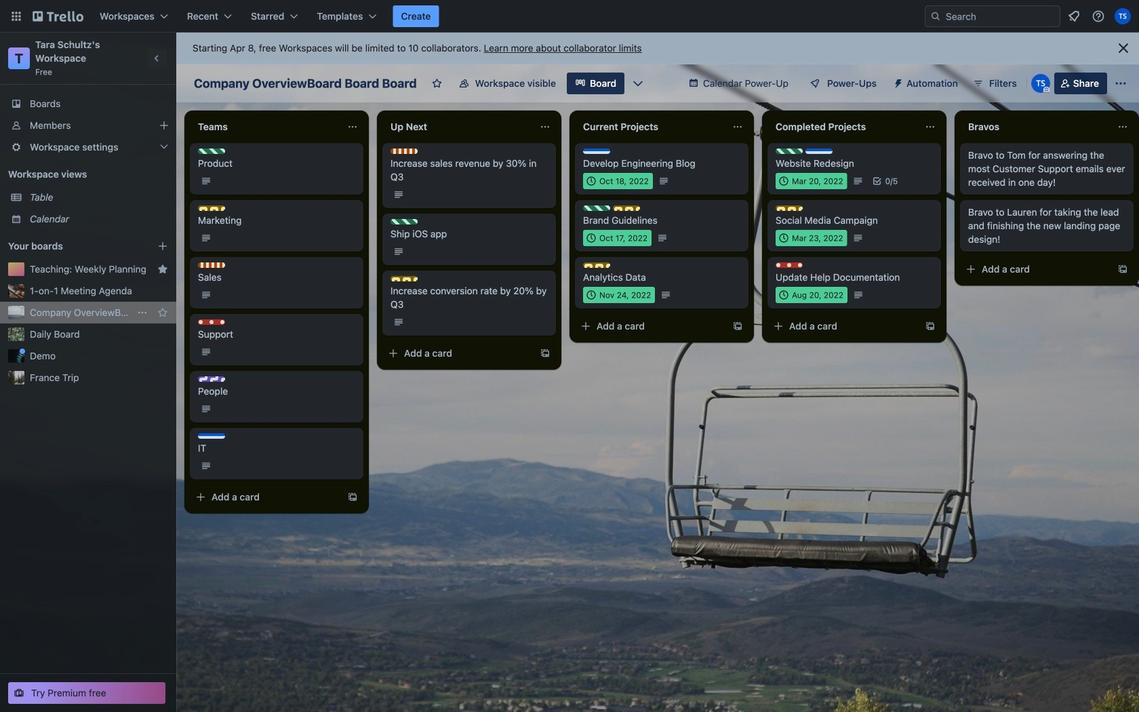 Task type: locate. For each thing, give the bounding box(es) containing it.
1 vertical spatial color: orange, title: "sales" element
[[198, 263, 225, 268]]

2 horizontal spatial color: blue, title: "it" element
[[806, 149, 833, 154]]

0 horizontal spatial color: red, title: "support" element
[[198, 320, 225, 325]]

color: blue, title: "it" element
[[583, 149, 611, 154], [806, 149, 833, 154], [198, 433, 225, 439]]

0 horizontal spatial create from template… image
[[347, 492, 358, 503]]

1 horizontal spatial color: blue, title: "it" element
[[583, 149, 611, 154]]

color: red, title: "support" element
[[776, 263, 803, 268], [198, 320, 225, 325]]

2 vertical spatial create from template… image
[[540, 348, 551, 359]]

open information menu image
[[1092, 9, 1106, 23]]

0 vertical spatial create from template… image
[[925, 321, 936, 332]]

None text field
[[190, 116, 342, 138], [575, 116, 727, 138], [190, 116, 342, 138], [575, 116, 727, 138]]

tara schultz (taraschultz7) image
[[1032, 74, 1051, 93]]

this member is an admin of this board. image
[[1044, 87, 1050, 93]]

color: purple, title: "people" element
[[198, 376, 225, 382]]

create from template… image
[[925, 321, 936, 332], [347, 492, 358, 503]]

color: orange, title: "sales" element
[[391, 149, 418, 154], [198, 263, 225, 268]]

star icon image
[[157, 307, 168, 318]]

starred icon image
[[157, 264, 168, 275]]

None checkbox
[[776, 173, 848, 189], [776, 230, 848, 246], [583, 287, 655, 303], [776, 287, 848, 303], [776, 173, 848, 189], [776, 230, 848, 246], [583, 287, 655, 303], [776, 287, 848, 303]]

your boards with 6 items element
[[8, 238, 137, 254]]

1 horizontal spatial create from template… image
[[925, 321, 936, 332]]

0 vertical spatial color: red, title: "support" element
[[776, 263, 803, 268]]

None checkbox
[[583, 173, 653, 189], [583, 230, 652, 246], [583, 173, 653, 189], [583, 230, 652, 246]]

1 vertical spatial create from template… image
[[733, 321, 744, 332]]

board actions menu image
[[137, 307, 148, 318]]

workspace navigation collapse icon image
[[148, 49, 167, 68]]

0 horizontal spatial create from template… image
[[540, 348, 551, 359]]

create from template… image
[[1118, 264, 1129, 275], [733, 321, 744, 332], [540, 348, 551, 359]]

0 notifications image
[[1066, 8, 1083, 24]]

0 vertical spatial create from template… image
[[1118, 264, 1129, 275]]

color: green, title: "product" element
[[198, 149, 225, 154], [776, 149, 803, 154], [583, 206, 611, 211], [391, 219, 418, 225]]

2 horizontal spatial create from template… image
[[1118, 264, 1129, 275]]

0 vertical spatial color: orange, title: "sales" element
[[391, 149, 418, 154]]

color: yellow, title: "marketing" element
[[198, 206, 225, 211], [613, 206, 640, 211], [776, 206, 803, 211], [583, 263, 611, 268], [391, 276, 418, 282]]

None text field
[[383, 116, 535, 138], [768, 116, 920, 138], [961, 116, 1113, 138], [383, 116, 535, 138], [768, 116, 920, 138], [961, 116, 1113, 138]]

1 horizontal spatial create from template… image
[[733, 321, 744, 332]]



Task type: describe. For each thing, give the bounding box(es) containing it.
star or unstar board image
[[432, 78, 443, 89]]

primary element
[[0, 0, 1140, 33]]

1 horizontal spatial color: red, title: "support" element
[[776, 263, 803, 268]]

0 horizontal spatial color: orange, title: "sales" element
[[198, 263, 225, 268]]

back to home image
[[33, 5, 83, 27]]

1 vertical spatial color: red, title: "support" element
[[198, 320, 225, 325]]

customize views image
[[632, 77, 645, 90]]

Search field
[[925, 5, 1061, 27]]

create from template… image for color: blue, title: "it" element to the middle
[[733, 321, 744, 332]]

sm image
[[888, 73, 907, 92]]

create from template… image for rightmost color: orange, title: "sales" element
[[540, 348, 551, 359]]

show menu image
[[1115, 77, 1128, 90]]

1 vertical spatial create from template… image
[[347, 492, 358, 503]]

Board name text field
[[187, 73, 424, 94]]

0 horizontal spatial color: blue, title: "it" element
[[198, 433, 225, 439]]

1 horizontal spatial color: orange, title: "sales" element
[[391, 149, 418, 154]]

add board image
[[157, 241, 168, 252]]

tara schultz (taraschultz7) image
[[1115, 8, 1132, 24]]

search image
[[931, 11, 942, 22]]



Task type: vqa. For each thing, say whether or not it's contained in the screenshot.
the This member is an admin of this board. image
yes



